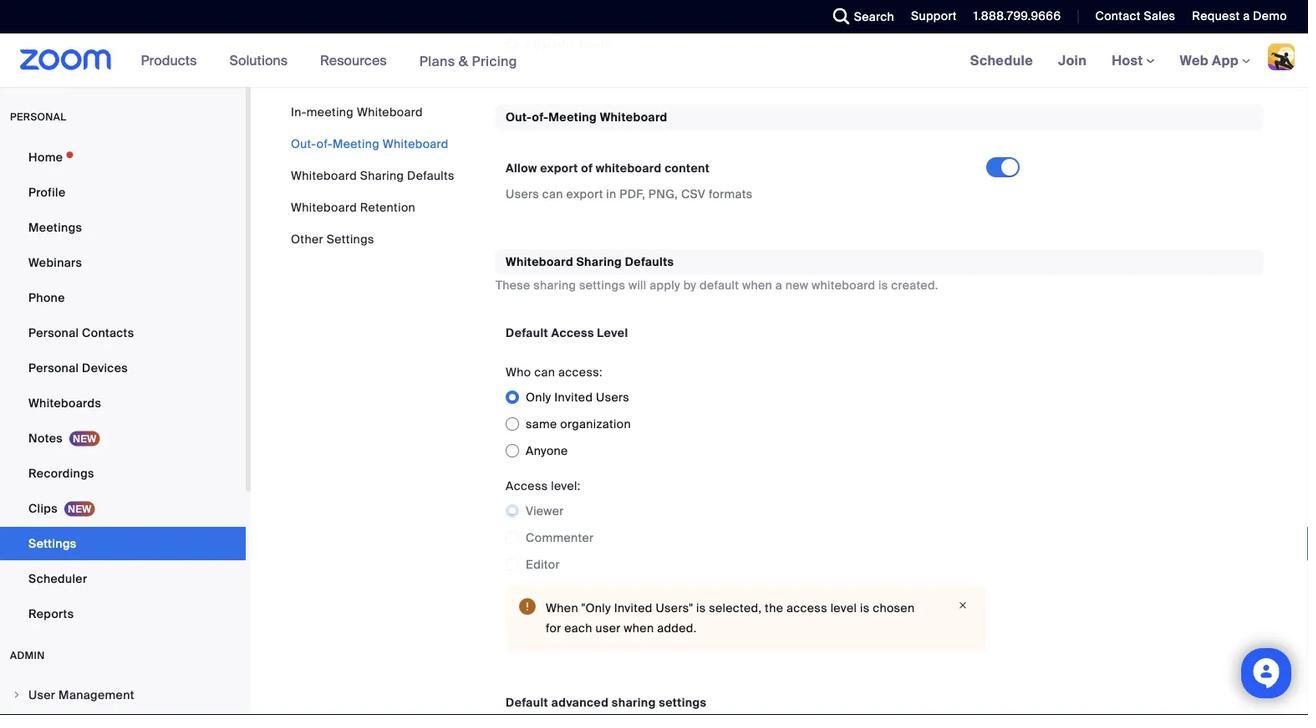 Task type: describe. For each thing, give the bounding box(es) containing it.
defaults for whiteboard sharing defaults these sharing settings will apply by default when a new whiteboard is created.
[[625, 254, 674, 270]]

notes
[[28, 430, 63, 446]]

users inside out-of-meeting whiteboard element
[[506, 186, 539, 201]]

pricing
[[472, 52, 518, 70]]

invited inside who can access: option group
[[555, 389, 593, 405]]

plans
[[420, 52, 455, 70]]

in-meeting whiteboard link
[[291, 104, 423, 120]]

zoom logo image
[[20, 49, 112, 70]]

these
[[496, 277, 531, 293]]

access
[[787, 600, 828, 616]]

created.
[[892, 277, 939, 293]]

whiteboard sharing defaults
[[291, 168, 455, 183]]

level
[[831, 600, 857, 616]]

content
[[665, 160, 710, 175]]

meetings navigation
[[958, 33, 1309, 88]]

menu bar containing in-meeting whiteboard
[[291, 104, 455, 248]]

out-of-meeting whiteboard element
[[496, 104, 1264, 222]]

when inside the whiteboard sharing defaults these sharing settings will apply by default when a new whiteboard is created.
[[743, 277, 773, 293]]

by
[[684, 277, 697, 293]]

personal contacts link
[[0, 316, 246, 350]]

personal devices link
[[0, 351, 246, 385]]

settings inside the 'personal menu' menu
[[28, 536, 77, 551]]

whiteboards link
[[0, 386, 246, 420]]

access level:
[[506, 478, 581, 494]]

when "only invited users" is selected, the access level is chosen for each user when added. alert
[[506, 585, 987, 652]]

organization
[[561, 416, 631, 432]]

participants
[[543, 36, 612, 51]]

default
[[700, 277, 740, 293]]

scheduler
[[28, 571, 87, 586]]

retention
[[360, 199, 416, 215]]

1 horizontal spatial of-
[[532, 109, 549, 125]]

1 vertical spatial export
[[567, 186, 603, 201]]

when inside 'when "only invited users" is selected, the access level is chosen for each user when added.'
[[624, 620, 654, 636]]

contact sales
[[1096, 8, 1176, 24]]

personal devices
[[28, 360, 128, 375]]

same organization
[[526, 416, 631, 432]]

close image
[[953, 598, 973, 613]]

who
[[506, 364, 531, 380]]

banner containing products
[[0, 33, 1309, 88]]

contacts
[[82, 325, 134, 340]]

whiteboard up out-of-meeting whiteboard link
[[357, 104, 423, 120]]

plans & pricing
[[420, 52, 518, 70]]

png,
[[649, 186, 678, 201]]

will
[[629, 277, 647, 293]]

allow
[[506, 160, 537, 175]]

whiteboard up whiteboard sharing defaults
[[383, 136, 449, 151]]

whiteboard up other settings
[[291, 199, 357, 215]]

meeting
[[307, 104, 354, 120]]

schedule
[[971, 51, 1034, 69]]

recordings
[[28, 465, 94, 481]]

host
[[1112, 51, 1147, 69]]

whiteboard retention
[[291, 199, 416, 215]]

meeting inside out-of-meeting whiteboard element
[[549, 109, 597, 125]]

invited inside 'when "only invited users" is selected, the access level is chosen for each user when added.'
[[614, 600, 653, 616]]

user management
[[28, 687, 134, 702]]

warning image
[[519, 598, 536, 615]]

added.
[[657, 620, 697, 636]]

0 vertical spatial access
[[552, 325, 594, 341]]

request a demo
[[1193, 8, 1288, 24]]

1 vertical spatial sharing
[[612, 695, 656, 710]]

when "only invited users" is selected, the access level is chosen for each user when added.
[[546, 600, 915, 636]]

same
[[526, 416, 557, 432]]

who can access: option group
[[506, 384, 987, 464]]

all participants
[[526, 36, 612, 51]]

settings inside the whiteboard sharing defaults these sharing settings will apply by default when a new whiteboard is created.
[[580, 277, 626, 293]]

level
[[597, 325, 629, 341]]

recordings link
[[0, 457, 246, 490]]

personal for personal contacts
[[28, 325, 79, 340]]

admin
[[10, 649, 45, 662]]

clips link
[[0, 492, 246, 525]]

the
[[765, 600, 784, 616]]

personal for personal devices
[[28, 360, 79, 375]]

out-of-meeting whiteboard link
[[291, 136, 449, 151]]

chosen
[[873, 600, 915, 616]]

defaults for whiteboard sharing defaults
[[407, 168, 455, 183]]

resources button
[[320, 33, 394, 87]]

app
[[1213, 51, 1239, 69]]

user management menu item
[[0, 679, 246, 711]]

can for users
[[543, 186, 563, 201]]

schedule link
[[958, 33, 1046, 87]]

is inside the whiteboard sharing defaults these sharing settings will apply by default when a new whiteboard is created.
[[879, 277, 889, 293]]

personal menu menu
[[0, 140, 246, 632]]

join link
[[1046, 33, 1100, 87]]

profile picture image
[[1269, 43, 1295, 70]]

0 vertical spatial out-
[[506, 109, 532, 125]]

sharing for whiteboard sharing defaults these sharing settings will apply by default when a new whiteboard is created.
[[577, 254, 622, 270]]

join
[[1059, 51, 1087, 69]]

whiteboards
[[28, 395, 101, 411]]

anyone
[[526, 443, 568, 458]]

1 vertical spatial of-
[[317, 136, 333, 151]]

only invited users
[[526, 389, 630, 405]]

when
[[546, 600, 579, 616]]

contact
[[1096, 8, 1141, 24]]

a inside the whiteboard sharing defaults these sharing settings will apply by default when a new whiteboard is created.
[[776, 277, 783, 293]]

editor
[[526, 557, 560, 572]]

reports
[[28, 606, 74, 621]]

whiteboard sharing defaults these sharing settings will apply by default when a new whiteboard is created.
[[496, 254, 939, 293]]

meetings link
[[0, 211, 246, 244]]



Task type: vqa. For each thing, say whether or not it's contained in the screenshot.
Personal
yes



Task type: locate. For each thing, give the bounding box(es) containing it.
export
[[540, 160, 578, 175], [567, 186, 603, 201]]

profile link
[[0, 176, 246, 209]]

devices
[[82, 360, 128, 375]]

default access level
[[506, 325, 629, 341]]

defaults inside the whiteboard sharing defaults these sharing settings will apply by default when a new whiteboard is created.
[[625, 254, 674, 270]]

1 horizontal spatial settings
[[327, 231, 374, 247]]

0 horizontal spatial is
[[697, 600, 706, 616]]

resources
[[320, 51, 387, 69]]

0 vertical spatial defaults
[[407, 168, 455, 183]]

of- down meeting
[[317, 136, 333, 151]]

1 vertical spatial a
[[776, 277, 783, 293]]

default for default access level
[[506, 325, 549, 341]]

admin menu menu
[[0, 679, 246, 715]]

1 vertical spatial users
[[596, 389, 630, 405]]

user
[[596, 620, 621, 636]]

personal inside personal contacts link
[[28, 325, 79, 340]]

0 horizontal spatial invited
[[555, 389, 593, 405]]

demo
[[1254, 8, 1288, 24]]

1.888.799.9666 button
[[962, 0, 1066, 33], [974, 8, 1062, 24]]

out-of-meeting whiteboard up whiteboard sharing defaults
[[291, 136, 449, 151]]

0 vertical spatial default
[[506, 325, 549, 341]]

sharing inside the whiteboard sharing defaults these sharing settings will apply by default when a new whiteboard is created.
[[534, 277, 576, 293]]

1.888.799.9666 button up schedule link
[[974, 8, 1062, 24]]

meeting up of
[[549, 109, 597, 125]]

other settings link
[[291, 231, 374, 247]]

invited up user
[[614, 600, 653, 616]]

whiteboard up these
[[506, 254, 574, 270]]

product information navigation
[[128, 33, 530, 88]]

users up organization
[[596, 389, 630, 405]]

1 horizontal spatial sharing
[[612, 695, 656, 710]]

of-
[[532, 109, 549, 125], [317, 136, 333, 151]]

who can access:
[[506, 364, 603, 380]]

0 vertical spatial can
[[543, 186, 563, 201]]

0 vertical spatial out-of-meeting whiteboard
[[506, 109, 668, 125]]

whiteboard up allow export of whiteboard content
[[600, 109, 668, 125]]

only
[[526, 389, 552, 405]]

scheduler link
[[0, 562, 246, 595]]

apply
[[650, 277, 681, 293]]

banner
[[0, 33, 1309, 88]]

out- down in-
[[291, 136, 317, 151]]

default advanced sharing settings
[[506, 695, 707, 710]]

allow export of whiteboard content
[[506, 160, 710, 175]]

users down allow
[[506, 186, 539, 201]]

1 default from the top
[[506, 325, 549, 341]]

1 horizontal spatial meeting
[[549, 109, 597, 125]]

1 vertical spatial can
[[535, 364, 555, 380]]

a left demo
[[1244, 8, 1251, 24]]

whiteboard inside out-of-meeting whiteboard element
[[600, 109, 668, 125]]

all
[[526, 36, 540, 51]]

selected,
[[709, 600, 762, 616]]

whiteboard sharing defaults link
[[291, 168, 455, 183]]

personal up whiteboards at bottom
[[28, 360, 79, 375]]

request a demo link
[[1180, 0, 1309, 33], [1193, 8, 1288, 24]]

meeting down in-meeting whiteboard link
[[333, 136, 380, 151]]

whiteboard up whiteboard retention
[[291, 168, 357, 183]]

2 personal from the top
[[28, 360, 79, 375]]

1 horizontal spatial users
[[596, 389, 630, 405]]

whiteboard up "users can export in pdf, png, csv formats"
[[596, 160, 662, 175]]

access left level at left top
[[552, 325, 594, 341]]

users can export in pdf, png, csv formats
[[506, 186, 753, 201]]

1 vertical spatial out-of-meeting whiteboard
[[291, 136, 449, 151]]

0 vertical spatial users
[[506, 186, 539, 201]]

whiteboard inside out-of-meeting whiteboard element
[[596, 160, 662, 175]]

right image
[[12, 690, 22, 700]]

personal inside personal devices link
[[28, 360, 79, 375]]

in-
[[291, 104, 307, 120]]

a left new
[[776, 277, 783, 293]]

access level: option group
[[506, 498, 987, 578]]

management
[[59, 687, 134, 702]]

support link
[[899, 0, 962, 33], [912, 8, 957, 24]]

0 horizontal spatial when
[[624, 620, 654, 636]]

support
[[912, 8, 957, 24]]

products button
[[141, 33, 204, 87]]

0 horizontal spatial out-
[[291, 136, 317, 151]]

phone link
[[0, 281, 246, 314]]

host button
[[1112, 51, 1155, 69]]

plans & pricing link
[[420, 52, 518, 70], [420, 52, 518, 70]]

1 vertical spatial access
[[506, 478, 548, 494]]

formats
[[709, 186, 753, 201]]

webinars
[[28, 255, 82, 270]]

viewer
[[526, 503, 564, 519]]

personal down phone on the left top
[[28, 325, 79, 340]]

can inside out-of-meeting whiteboard element
[[543, 186, 563, 201]]

1.888.799.9666
[[974, 8, 1062, 24]]

settings left will
[[580, 277, 626, 293]]

sharing right these
[[534, 277, 576, 293]]

defaults up will
[[625, 254, 674, 270]]

sales
[[1144, 8, 1176, 24]]

csv
[[682, 186, 706, 201]]

1 horizontal spatial when
[[743, 277, 773, 293]]

whiteboard sharing defaults element
[[496, 249, 1264, 715]]

0 vertical spatial invited
[[555, 389, 593, 405]]

0 vertical spatial sharing
[[534, 277, 576, 293]]

1 horizontal spatial out-of-meeting whiteboard
[[506, 109, 668, 125]]

personal contacts
[[28, 325, 134, 340]]

0 horizontal spatial users
[[506, 186, 539, 201]]

default left 'advanced' in the left of the page
[[506, 695, 549, 710]]

a
[[1244, 8, 1251, 24], [776, 277, 783, 293]]

menu item
[[0, 713, 246, 715]]

whiteboard inside the whiteboard sharing defaults these sharing settings will apply by default when a new whiteboard is created.
[[812, 277, 876, 293]]

1 horizontal spatial invited
[[614, 600, 653, 616]]

"only
[[582, 600, 611, 616]]

in-meeting whiteboard
[[291, 104, 423, 120]]

advanced
[[552, 695, 609, 710]]

phone
[[28, 290, 65, 305]]

1 horizontal spatial out-
[[506, 109, 532, 125]]

when right default
[[743, 277, 773, 293]]

0 horizontal spatial defaults
[[407, 168, 455, 183]]

sharing up retention
[[360, 168, 404, 183]]

1 personal from the top
[[28, 325, 79, 340]]

each
[[565, 620, 593, 636]]

is left created.
[[879, 277, 889, 293]]

whiteboard right new
[[812, 277, 876, 293]]

solutions
[[229, 51, 288, 69]]

1 vertical spatial default
[[506, 695, 549, 710]]

when right user
[[624, 620, 654, 636]]

0 vertical spatial of-
[[532, 109, 549, 125]]

0 horizontal spatial access
[[506, 478, 548, 494]]

1 vertical spatial meeting
[[333, 136, 380, 151]]

when
[[743, 277, 773, 293], [624, 620, 654, 636]]

whiteboard retention link
[[291, 199, 416, 215]]

reports link
[[0, 597, 246, 631]]

0 vertical spatial a
[[1244, 8, 1251, 24]]

0 horizontal spatial settings
[[580, 277, 626, 293]]

0 vertical spatial export
[[540, 160, 578, 175]]

out-
[[506, 109, 532, 125], [291, 136, 317, 151]]

1 vertical spatial settings
[[28, 536, 77, 551]]

user
[[28, 687, 55, 702]]

is right users"
[[697, 600, 706, 616]]

is right level
[[860, 600, 870, 616]]

defaults
[[407, 168, 455, 183], [625, 254, 674, 270]]

request
[[1193, 8, 1241, 24]]

other
[[291, 231, 324, 247]]

2 default from the top
[[506, 695, 549, 710]]

1 horizontal spatial defaults
[[625, 254, 674, 270]]

out-of-meeting whiteboard
[[506, 109, 668, 125], [291, 136, 449, 151]]

2 horizontal spatial is
[[879, 277, 889, 293]]

whiteboard inside the whiteboard sharing defaults these sharing settings will apply by default when a new whiteboard is created.
[[506, 254, 574, 270]]

can
[[543, 186, 563, 201], [535, 364, 555, 380]]

access up viewer
[[506, 478, 548, 494]]

0 vertical spatial personal
[[28, 325, 79, 340]]

0 horizontal spatial sharing
[[360, 168, 404, 183]]

invited down the access:
[[555, 389, 593, 405]]

sharing down in
[[577, 254, 622, 270]]

defaults up retention
[[407, 168, 455, 183]]

all participants option group
[[506, 0, 1034, 57]]

sharing right 'advanced' in the left of the page
[[612, 695, 656, 710]]

can up 'only'
[[535, 364, 555, 380]]

pdf,
[[620, 186, 646, 201]]

settings link
[[0, 527, 246, 560]]

1.888.799.9666 button up schedule
[[962, 0, 1066, 33]]

can for who
[[535, 364, 555, 380]]

0 horizontal spatial sharing
[[534, 277, 576, 293]]

sharing for whiteboard sharing defaults
[[360, 168, 404, 183]]

clips
[[28, 501, 58, 516]]

0 vertical spatial settings
[[580, 277, 626, 293]]

1 horizontal spatial a
[[1244, 8, 1251, 24]]

1 horizontal spatial is
[[860, 600, 870, 616]]

settings down added. at bottom right
[[659, 695, 707, 710]]

1 vertical spatial when
[[624, 620, 654, 636]]

1 horizontal spatial whiteboard
[[812, 277, 876, 293]]

0 vertical spatial whiteboard
[[596, 160, 662, 175]]

0 horizontal spatial meeting
[[333, 136, 380, 151]]

export down of
[[567, 186, 603, 201]]

1 horizontal spatial access
[[552, 325, 594, 341]]

0 vertical spatial meeting
[[549, 109, 597, 125]]

menu bar
[[291, 104, 455, 248]]

users inside who can access: option group
[[596, 389, 630, 405]]

default for default advanced sharing settings
[[506, 695, 549, 710]]

web app
[[1180, 51, 1239, 69]]

1 vertical spatial sharing
[[577, 254, 622, 270]]

export left of
[[540, 160, 578, 175]]

profile
[[28, 184, 66, 200]]

can left in
[[543, 186, 563, 201]]

1 horizontal spatial settings
[[659, 695, 707, 710]]

of- up allow
[[532, 109, 549, 125]]

0 horizontal spatial of-
[[317, 136, 333, 151]]

home
[[28, 149, 63, 165]]

new
[[786, 277, 809, 293]]

1 horizontal spatial sharing
[[577, 254, 622, 270]]

1 vertical spatial settings
[[659, 695, 707, 710]]

settings down whiteboard retention
[[327, 231, 374, 247]]

personal
[[28, 325, 79, 340], [28, 360, 79, 375]]

web app button
[[1180, 51, 1251, 69]]

out-of-meeting whiteboard up of
[[506, 109, 668, 125]]

1 vertical spatial personal
[[28, 360, 79, 375]]

settings up scheduler
[[28, 536, 77, 551]]

0 vertical spatial when
[[743, 277, 773, 293]]

for
[[546, 620, 562, 636]]

commenter
[[526, 530, 594, 545]]

0 vertical spatial settings
[[327, 231, 374, 247]]

web
[[1180, 51, 1209, 69]]

1 vertical spatial out-
[[291, 136, 317, 151]]

sharing inside the whiteboard sharing defaults these sharing settings will apply by default when a new whiteboard is created.
[[577, 254, 622, 270]]

invited
[[555, 389, 593, 405], [614, 600, 653, 616]]

solutions button
[[229, 33, 295, 87]]

0 horizontal spatial a
[[776, 277, 783, 293]]

0 horizontal spatial out-of-meeting whiteboard
[[291, 136, 449, 151]]

1 vertical spatial whiteboard
[[812, 277, 876, 293]]

0 vertical spatial sharing
[[360, 168, 404, 183]]

in
[[607, 186, 617, 201]]

search
[[854, 9, 895, 24]]

1 vertical spatial defaults
[[625, 254, 674, 270]]

can inside whiteboard sharing defaults element
[[535, 364, 555, 380]]

is
[[879, 277, 889, 293], [697, 600, 706, 616], [860, 600, 870, 616]]

0 horizontal spatial whiteboard
[[596, 160, 662, 175]]

&
[[459, 52, 469, 70]]

0 horizontal spatial settings
[[28, 536, 77, 551]]

out- up allow
[[506, 109, 532, 125]]

out- inside menu bar
[[291, 136, 317, 151]]

1 vertical spatial invited
[[614, 600, 653, 616]]

default up who
[[506, 325, 549, 341]]



